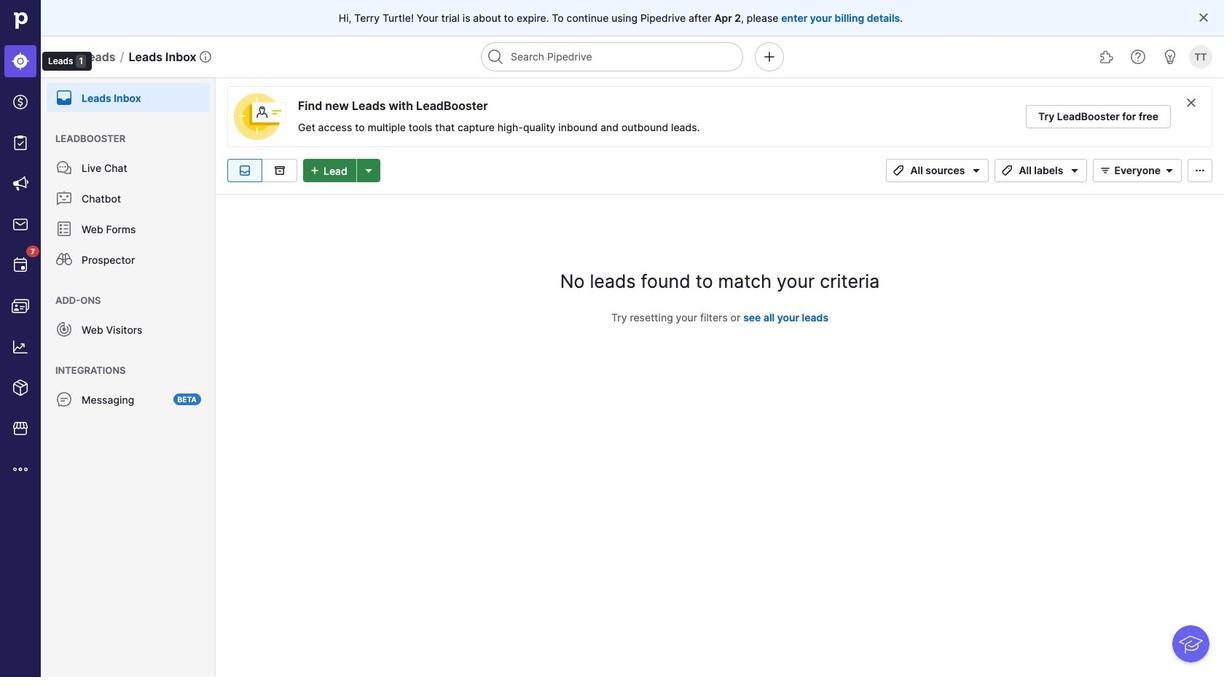 Task type: locate. For each thing, give the bounding box(es) containing it.
home image
[[9, 9, 31, 31]]

color undefined image
[[55, 159, 73, 176], [55, 190, 73, 207], [55, 220, 73, 238], [55, 251, 73, 268], [12, 257, 29, 274], [55, 321, 73, 338]]

1 color primary image from the left
[[1067, 165, 1085, 176]]

quick help image
[[1130, 48, 1148, 66]]

more image
[[12, 461, 29, 478]]

Search Pipedrive field
[[481, 42, 744, 71]]

menu toggle image
[[55, 48, 73, 66]]

0 vertical spatial color undefined image
[[55, 89, 73, 106]]

add lead options image
[[360, 165, 377, 176]]

add lead element
[[303, 159, 380, 182]]

color undefined image down menu toggle icon
[[55, 89, 73, 106]]

archive image
[[271, 165, 288, 176]]

menu item
[[0, 41, 41, 82], [41, 77, 216, 112]]

inbox image
[[236, 165, 254, 176]]

color primary image
[[1067, 165, 1085, 176], [1161, 165, 1179, 176], [1192, 165, 1210, 176]]

0 horizontal spatial color primary image
[[1067, 165, 1085, 176]]

color secondary image
[[1186, 97, 1198, 109]]

leads image
[[12, 52, 29, 70]]

quick add image
[[761, 48, 779, 66]]

color undefined image right products image
[[55, 391, 73, 408]]

marketplace image
[[12, 420, 29, 437]]

1 vertical spatial color undefined image
[[55, 391, 73, 408]]

contacts image
[[12, 297, 29, 315]]

1 horizontal spatial color primary image
[[1161, 165, 1179, 176]]

color undefined image
[[55, 89, 73, 106], [55, 391, 73, 408]]

deals image
[[12, 93, 29, 111]]

color primary image
[[1199, 12, 1210, 23], [306, 165, 324, 176], [891, 165, 908, 176], [969, 165, 986, 176], [999, 165, 1017, 176], [1098, 165, 1115, 176]]

2 horizontal spatial color primary image
[[1192, 165, 1210, 176]]

2 color primary image from the left
[[1161, 165, 1179, 176]]

3 color primary image from the left
[[1192, 165, 1210, 176]]

menu
[[0, 0, 92, 677], [41, 77, 216, 677]]



Task type: describe. For each thing, give the bounding box(es) containing it.
sales inbox image
[[12, 216, 29, 233]]

insights image
[[12, 338, 29, 356]]

sales assistant image
[[1162, 48, 1180, 66]]

info image
[[200, 51, 211, 63]]

campaigns image
[[12, 175, 29, 192]]

projects image
[[12, 134, 29, 152]]

1 color undefined image from the top
[[55, 89, 73, 106]]

2 color undefined image from the top
[[55, 391, 73, 408]]

products image
[[12, 379, 29, 397]]

knowledge center bot, also known as kc bot is an onboarding assistant that allows you to see the list of onboarding items in one place for quick and easy reference. this improves your in-app experience. image
[[1173, 626, 1210, 663]]



Task type: vqa. For each thing, say whether or not it's contained in the screenshot.
first row from the bottom
no



